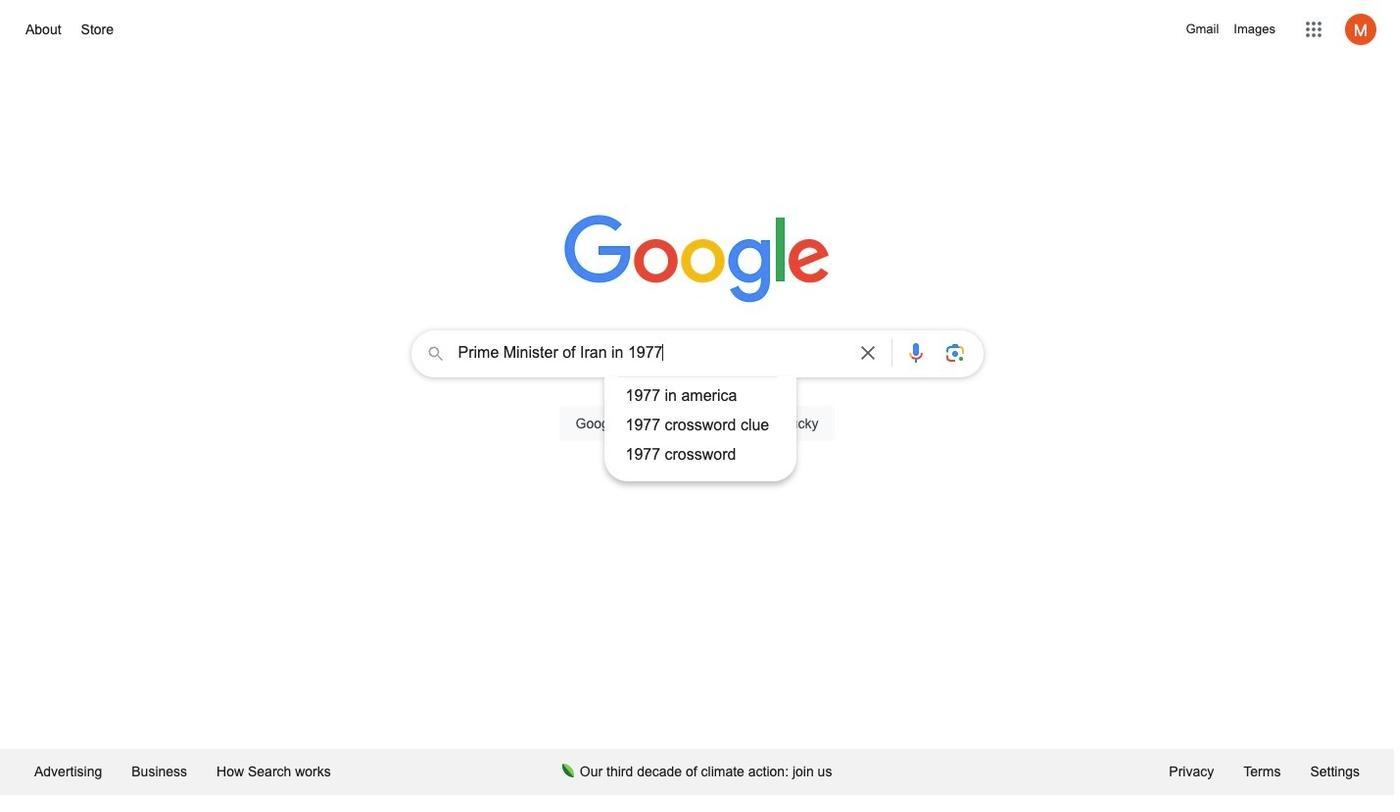 Task type: vqa. For each thing, say whether or not it's contained in the screenshot.
Tue, Feb 27 element
no



Task type: describe. For each thing, give the bounding box(es) containing it.
google image
[[564, 215, 831, 305]]

search by image image
[[944, 341, 967, 365]]



Task type: locate. For each thing, give the bounding box(es) containing it.
Search text field
[[458, 342, 845, 369]]

search by voice image
[[904, 341, 928, 365]]

list box
[[604, 381, 797, 470]]

None search field
[[20, 324, 1375, 481]]



